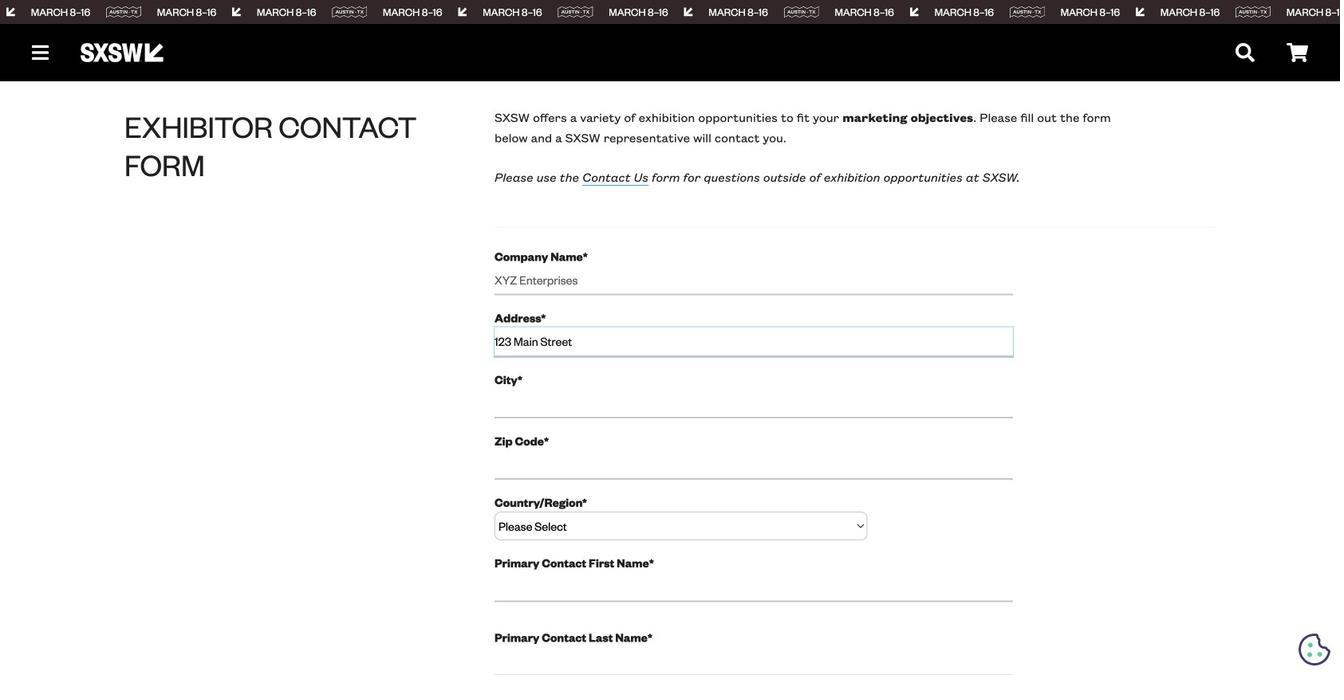 Task type: locate. For each thing, give the bounding box(es) containing it.
None text field
[[495, 266, 1013, 296], [495, 573, 1013, 603], [495, 266, 1013, 296], [495, 573, 1013, 603]]

None text field
[[495, 328, 1013, 357], [495, 389, 1013, 419], [495, 451, 1013, 481], [495, 647, 1013, 676], [495, 328, 1013, 357], [495, 389, 1013, 419], [495, 451, 1013, 481], [495, 647, 1013, 676]]

dialog
[[0, 0, 1341, 676]]



Task type: describe. For each thing, give the bounding box(es) containing it.
cookie preferences image
[[1299, 634, 1331, 666]]

sxsw image
[[81, 43, 163, 62]]

toggle site navigation image
[[32, 43, 49, 62]]

toggle site search image
[[1236, 43, 1255, 62]]



